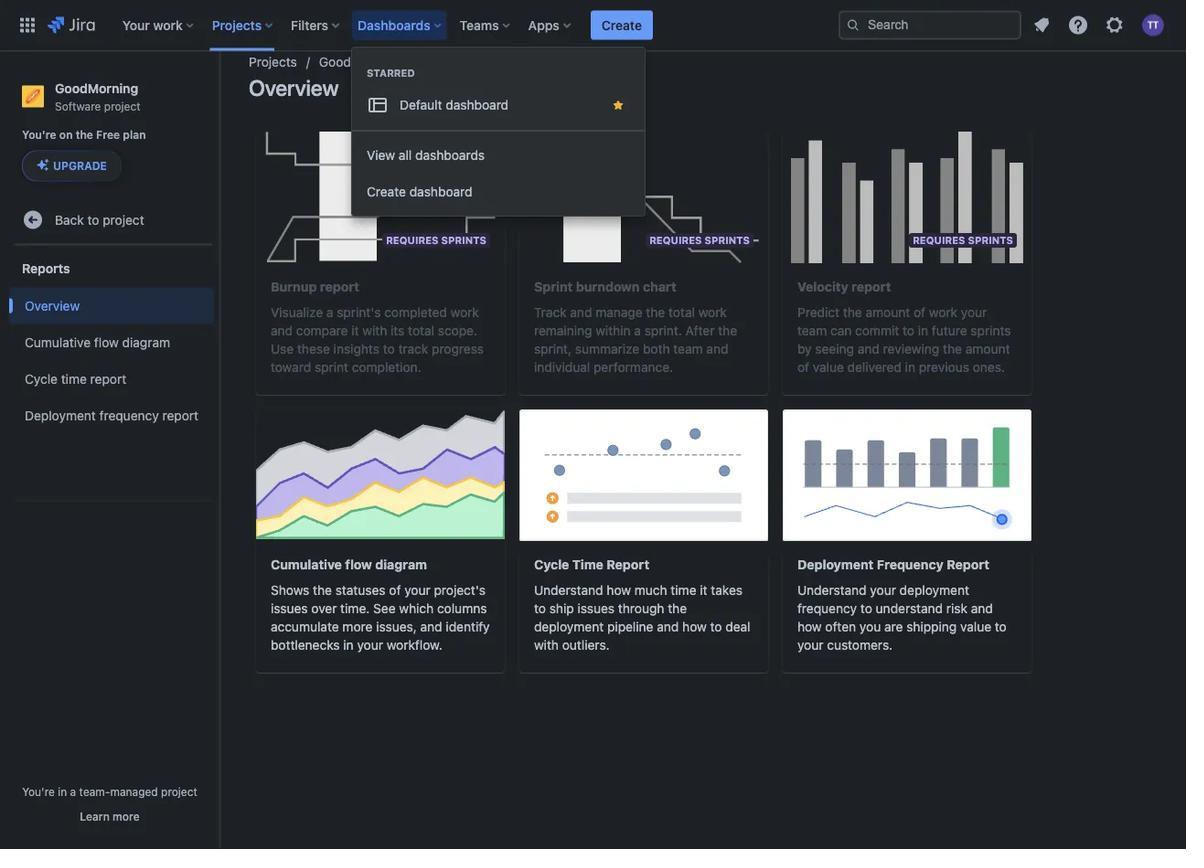 Task type: describe. For each thing, give the bounding box(es) containing it.
sprint,
[[534, 342, 572, 357]]

deployment inside understand how much time it takes to ship issues through the deployment pipeline and how to deal with outliers.
[[534, 620, 604, 635]]

predict the amount of work your team can commit to in future sprints by seeing and reviewing the amount of value delivered in previous ones.
[[798, 305, 1011, 375]]

back to project link
[[15, 202, 212, 238]]

dashboard image
[[367, 94, 389, 116]]

predict
[[798, 305, 840, 320]]

future
[[932, 323, 968, 338]]

projects for projects popup button on the left top of page
[[212, 17, 262, 32]]

you're for you're on the free plan
[[22, 129, 56, 142]]

shows
[[271, 583, 310, 598]]

0 horizontal spatial how
[[607, 583, 631, 598]]

0 horizontal spatial amount
[[866, 305, 910, 320]]

in left team-
[[58, 786, 67, 799]]

back to project
[[55, 212, 144, 227]]

1 horizontal spatial how
[[683, 620, 707, 635]]

you're in a team-managed project
[[22, 786, 197, 799]]

outliers.
[[562, 638, 610, 653]]

work inside the track and manage the total work remaining within a sprint. after the sprint, summarize both team and individual performance.
[[699, 305, 727, 320]]

chart
[[643, 279, 677, 295]]

create button
[[591, 11, 653, 40]]

your profile and settings image
[[1143, 14, 1165, 36]]

to left ship
[[534, 601, 546, 617]]

project's
[[434, 583, 486, 598]]

which
[[399, 601, 434, 617]]

requires for burnup report
[[386, 235, 439, 247]]

report for deployment
[[947, 558, 990, 573]]

progress
[[432, 342, 484, 357]]

1 horizontal spatial flow
[[345, 558, 372, 573]]

it inside understand how much time it takes to ship issues through the deployment pipeline and how to deal with outliers.
[[700, 583, 708, 598]]

deployment for deployment frequency report
[[25, 408, 96, 423]]

through
[[618, 601, 665, 617]]

filters button
[[286, 11, 347, 40]]

cycle time report
[[534, 558, 650, 573]]

default
[[400, 97, 442, 113]]

takes
[[711, 583, 743, 598]]

accumulate
[[271, 620, 339, 635]]

view all dashboards
[[367, 148, 485, 163]]

managed
[[110, 786, 158, 799]]

free
[[96, 129, 120, 142]]

projects button
[[207, 11, 280, 40]]

customers.
[[827, 638, 893, 653]]

risk
[[947, 601, 968, 617]]

in inside shows the statuses of your project's issues over time. see which columns accumulate more issues, and identify bottlenecks in your workflow.
[[343, 638, 354, 653]]

toward
[[271, 360, 311, 375]]

goodmorning software project
[[55, 81, 141, 112]]

seeing
[[815, 342, 854, 357]]

time inside understand how much time it takes to ship issues through the deployment pipeline and how to deal with outliers.
[[671, 583, 697, 598]]

manage
[[596, 305, 643, 320]]

work inside predict the amount of work your team can commit to in future sprints by seeing and reviewing the amount of value delivered in previous ones.
[[929, 305, 958, 320]]

burndown
[[576, 279, 640, 295]]

team inside predict the amount of work your team can commit to in future sprints by seeing and reviewing the amount of value delivered in previous ones.
[[798, 323, 827, 338]]

the right after
[[718, 323, 737, 338]]

commit
[[855, 323, 899, 338]]

1 horizontal spatial amount
[[966, 342, 1010, 357]]

workflow.
[[387, 638, 443, 653]]

report down cumulative flow diagram link
[[90, 371, 126, 386]]

often
[[826, 620, 856, 635]]

appswitcher icon image
[[16, 14, 38, 36]]

in down 'reviewing'
[[905, 360, 916, 375]]

and down after
[[707, 342, 729, 357]]

sidebar navigation image
[[199, 73, 240, 110]]

over
[[311, 601, 337, 617]]

requires sprints for the
[[650, 235, 750, 247]]

deployment inside understand your deployment frequency to understand risk and how often you are shipping value to your customers.
[[900, 583, 970, 598]]

sprint
[[534, 279, 573, 295]]

1 vertical spatial diagram
[[375, 558, 427, 573]]

completion.
[[352, 360, 421, 375]]

time.
[[340, 601, 370, 617]]

cycle time report
[[25, 371, 126, 386]]

sprints for track and manage the total work remaining within a sprint. after the sprint, summarize both team and individual performance.
[[705, 235, 750, 247]]

sprint.
[[645, 323, 682, 338]]

to right shipping
[[995, 620, 1007, 635]]

use
[[271, 342, 294, 357]]

and up "remaining"
[[570, 305, 592, 320]]

pipeline
[[607, 620, 654, 635]]

columns
[[437, 601, 487, 617]]

compare
[[296, 323, 348, 338]]

identify
[[446, 620, 490, 635]]

the down future
[[943, 342, 962, 357]]

visualize
[[271, 305, 323, 320]]

cumulative flow diagram link
[[9, 324, 214, 361]]

0 vertical spatial overview
[[249, 75, 339, 101]]

your left customers. on the right bottom of the page
[[798, 638, 824, 653]]

report up sprint's
[[320, 279, 360, 295]]

and inside understand your deployment frequency to understand risk and how often you are shipping value to your customers.
[[971, 601, 993, 617]]

create dashboard button
[[352, 174, 645, 210]]

dashboard for default dashboard
[[446, 97, 509, 113]]

the up can
[[843, 305, 862, 320]]

cycle for cycle time report
[[534, 558, 569, 573]]

sprints for visualize a sprint's completed work and compare it with its total scope. use these insights to track progress toward sprint completion.
[[441, 235, 487, 247]]

more inside shows the statuses of your project's issues over time. see which columns accumulate more issues, and identify bottlenecks in your workflow.
[[343, 620, 373, 635]]

0 horizontal spatial overview
[[25, 298, 80, 313]]

shipping
[[907, 620, 957, 635]]

deal
[[726, 620, 751, 635]]

dashboards button
[[352, 11, 449, 40]]

burnup
[[271, 279, 317, 295]]

learn more button
[[80, 810, 140, 824]]

banner containing your work
[[0, 0, 1186, 51]]

to inside "link"
[[87, 212, 99, 227]]

your down issues,
[[357, 638, 383, 653]]

it inside "visualize a sprint's completed work and compare it with its total scope. use these insights to track progress toward sprint completion."
[[352, 323, 359, 338]]

your work
[[122, 17, 183, 32]]

learn more
[[80, 811, 140, 823]]

default dashboard link
[[352, 86, 645, 124]]

issues inside understand how much time it takes to ship issues through the deployment pipeline and how to deal with outliers.
[[578, 601, 615, 617]]

requires for sprint burndown chart
[[650, 235, 702, 247]]

plan
[[123, 129, 146, 142]]

0 horizontal spatial frequency
[[99, 408, 159, 423]]

0 horizontal spatial a
[[70, 786, 76, 799]]

overview link
[[9, 288, 214, 324]]

your
[[122, 17, 150, 32]]

reviewing
[[883, 342, 940, 357]]

you
[[860, 620, 881, 635]]

create dashboard
[[367, 184, 473, 199]]

upgrade button
[[23, 151, 121, 181]]

project for back to project
[[103, 212, 144, 227]]

dashboards
[[415, 148, 485, 163]]

see
[[373, 601, 396, 617]]

projects link
[[249, 51, 297, 73]]

0 horizontal spatial diagram
[[122, 335, 170, 350]]

work inside "popup button"
[[153, 17, 183, 32]]

sprint
[[315, 360, 349, 375]]

view
[[367, 148, 395, 163]]

goodmorning for goodmorning software project
[[55, 81, 138, 96]]

apps button
[[523, 11, 578, 40]]

a inside "visualize a sprint's completed work and compare it with its total scope. use these insights to track progress toward sprint completion."
[[326, 305, 333, 320]]

in up 'reviewing'
[[918, 323, 929, 338]]

team inside the track and manage the total work remaining within a sprint. after the sprint, summarize both team and individual performance.
[[674, 342, 703, 357]]

project for goodmorning software project
[[104, 100, 141, 112]]

filters
[[291, 17, 328, 32]]

goodmorning for goodmorning
[[319, 54, 400, 70]]

report up the 'commit'
[[852, 279, 891, 295]]

reports
[[22, 261, 70, 276]]



Task type: locate. For each thing, give the bounding box(es) containing it.
of inside shows the statuses of your project's issues over time. see which columns accumulate more issues, and identify bottlenecks in your workflow.
[[389, 583, 401, 598]]

banner
[[0, 0, 1186, 51]]

deployment frequency report
[[798, 558, 990, 573]]

time
[[573, 558, 604, 573]]

report for much
[[607, 558, 650, 573]]

0 vertical spatial it
[[352, 323, 359, 338]]

dashboard up view all dashboards link
[[446, 97, 509, 113]]

requires for velocity report
[[913, 235, 966, 247]]

help image
[[1068, 14, 1090, 36]]

cycle for cycle time report
[[25, 371, 58, 386]]

understand for how
[[798, 583, 867, 598]]

jira image
[[48, 14, 95, 36], [48, 14, 95, 36]]

goodmorning inside goodmorning software project
[[55, 81, 138, 96]]

0 vertical spatial deployment
[[900, 583, 970, 598]]

1 vertical spatial team
[[674, 342, 703, 357]]

cycle down cumulative flow diagram link
[[25, 371, 58, 386]]

issues inside shows the statuses of your project's issues over time. see which columns accumulate more issues, and identify bottlenecks in your workflow.
[[271, 601, 308, 617]]

to inside "visualize a sprint's completed work and compare it with its total scope. use these insights to track progress toward sprint completion."
[[383, 342, 395, 357]]

overview down reports
[[25, 298, 80, 313]]

1 horizontal spatial value
[[961, 620, 992, 635]]

a left team-
[[70, 786, 76, 799]]

individual
[[534, 360, 590, 375]]

2 issues from the left
[[578, 601, 615, 617]]

view all dashboards link
[[352, 137, 645, 174]]

search image
[[846, 18, 861, 32]]

your
[[961, 305, 987, 320], [405, 583, 431, 598], [870, 583, 896, 598], [357, 638, 383, 653], [798, 638, 824, 653]]

2 horizontal spatial requires
[[913, 235, 966, 247]]

a up "compare"
[[326, 305, 333, 320]]

to up 'reviewing'
[[903, 323, 915, 338]]

1 vertical spatial a
[[634, 323, 641, 338]]

0 horizontal spatial of
[[389, 583, 401, 598]]

1 horizontal spatial goodmorning
[[319, 54, 400, 70]]

3 requires from the left
[[913, 235, 966, 247]]

1 vertical spatial goodmorning
[[55, 81, 138, 96]]

diagram up the which
[[375, 558, 427, 573]]

issues,
[[376, 620, 417, 635]]

create down view
[[367, 184, 406, 199]]

total inside "visualize a sprint's completed work and compare it with its total scope. use these insights to track progress toward sprint completion."
[[408, 323, 435, 338]]

more down managed
[[113, 811, 140, 823]]

2 vertical spatial project
[[161, 786, 197, 799]]

frequency inside understand your deployment frequency to understand risk and how often you are shipping value to your customers.
[[798, 601, 857, 617]]

and down through
[[657, 620, 679, 635]]

total up after
[[669, 305, 695, 320]]

0 vertical spatial cumulative flow diagram
[[25, 335, 170, 350]]

a inside the track and manage the total work remaining within a sprint. after the sprint, summarize both team and individual performance.
[[634, 323, 641, 338]]

0 horizontal spatial with
[[363, 323, 387, 338]]

understand inside understand how much time it takes to ship issues through the deployment pipeline and how to deal with outliers.
[[534, 583, 603, 598]]

group containing reports
[[9, 245, 214, 439]]

how up through
[[607, 583, 631, 598]]

software
[[55, 100, 101, 112]]

1 vertical spatial amount
[[966, 342, 1010, 357]]

value
[[813, 360, 844, 375], [961, 620, 992, 635]]

to left the "deal" at the bottom right
[[710, 620, 722, 635]]

amount
[[866, 305, 910, 320], [966, 342, 1010, 357]]

0 vertical spatial diagram
[[122, 335, 170, 350]]

1 vertical spatial cumulative
[[271, 558, 342, 573]]

cycle left time
[[534, 558, 569, 573]]

to inside predict the amount of work your team can commit to in future sprints by seeing and reviewing the amount of value delivered in previous ones.
[[903, 323, 915, 338]]

your up the which
[[405, 583, 431, 598]]

cumulative up cycle time report
[[25, 335, 91, 350]]

1 vertical spatial with
[[534, 638, 559, 653]]

velocity report
[[798, 279, 891, 295]]

you're on the free plan
[[22, 129, 146, 142]]

0 horizontal spatial it
[[352, 323, 359, 338]]

scope.
[[438, 323, 478, 338]]

delivered
[[848, 360, 902, 375]]

2 you're from the top
[[22, 786, 55, 799]]

2 report from the left
[[947, 558, 990, 573]]

0 horizontal spatial value
[[813, 360, 844, 375]]

cycle
[[25, 371, 58, 386], [534, 558, 569, 573]]

shows the statuses of your project's issues over time. see which columns accumulate more issues, and identify bottlenecks in your workflow.
[[271, 583, 490, 653]]

0 vertical spatial frequency
[[99, 408, 159, 423]]

with left its
[[363, 323, 387, 338]]

track
[[398, 342, 428, 357]]

time right much
[[671, 583, 697, 598]]

amount up the 'commit'
[[866, 305, 910, 320]]

1 vertical spatial it
[[700, 583, 708, 598]]

and up use
[[271, 323, 293, 338]]

velocity
[[798, 279, 849, 295]]

understand up often
[[798, 583, 867, 598]]

project right managed
[[161, 786, 197, 799]]

1 horizontal spatial total
[[669, 305, 695, 320]]

group
[[9, 245, 214, 439]]

flow
[[94, 335, 119, 350], [345, 558, 372, 573]]

you're for you're in a team-managed project
[[22, 786, 55, 799]]

requires sprints for completed
[[386, 235, 487, 247]]

cycle inside group
[[25, 371, 58, 386]]

2 vertical spatial a
[[70, 786, 76, 799]]

0 horizontal spatial understand
[[534, 583, 603, 598]]

2 vertical spatial of
[[389, 583, 401, 598]]

dashboards
[[358, 17, 431, 32]]

1 vertical spatial dashboard
[[410, 184, 473, 199]]

and inside shows the statuses of your project's issues over time. see which columns accumulate more issues, and identify bottlenecks in your workflow.
[[420, 620, 442, 635]]

total inside the track and manage the total work remaining within a sprint. after the sprint, summarize both team and individual performance.
[[669, 305, 695, 320]]

1 horizontal spatial of
[[798, 360, 810, 375]]

1 understand from the left
[[534, 583, 603, 598]]

requires
[[386, 235, 439, 247], [650, 235, 702, 247], [913, 235, 966, 247]]

0 vertical spatial with
[[363, 323, 387, 338]]

0 horizontal spatial report
[[607, 558, 650, 573]]

1 horizontal spatial requires
[[650, 235, 702, 247]]

0 horizontal spatial deployment
[[534, 620, 604, 635]]

more down time.
[[343, 620, 373, 635]]

0 horizontal spatial goodmorning
[[55, 81, 138, 96]]

understand your deployment frequency to understand risk and how often you are shipping value to your customers.
[[798, 583, 1007, 653]]

1 horizontal spatial requires sprints
[[650, 235, 750, 247]]

1 vertical spatial total
[[408, 323, 435, 338]]

create right apps popup button
[[602, 17, 642, 32]]

flow inside cumulative flow diagram link
[[94, 335, 119, 350]]

0 horizontal spatial total
[[408, 323, 435, 338]]

overview down projects link
[[249, 75, 339, 101]]

1 vertical spatial cumulative flow diagram
[[271, 558, 427, 573]]

it
[[352, 323, 359, 338], [700, 583, 708, 598]]

diagram down 'overview' link
[[122, 335, 170, 350]]

requires sprints down create dashboard
[[386, 235, 487, 247]]

0 horizontal spatial issues
[[271, 601, 308, 617]]

work up after
[[699, 305, 727, 320]]

project inside goodmorning software project
[[104, 100, 141, 112]]

1 vertical spatial time
[[671, 583, 697, 598]]

ones.
[[973, 360, 1005, 375]]

to
[[87, 212, 99, 227], [903, 323, 915, 338], [383, 342, 395, 357], [534, 601, 546, 617], [861, 601, 873, 617], [710, 620, 722, 635], [995, 620, 1007, 635]]

teams
[[460, 17, 499, 32]]

0 vertical spatial dashboard
[[446, 97, 509, 113]]

deployment for deployment frequency report
[[798, 558, 874, 573]]

1 horizontal spatial create
[[602, 17, 642, 32]]

with left outliers.
[[534, 638, 559, 653]]

work right your
[[153, 17, 183, 32]]

1 horizontal spatial understand
[[798, 583, 867, 598]]

dashboard down dashboards
[[410, 184, 473, 199]]

to up completion.
[[383, 342, 395, 357]]

its
[[391, 323, 405, 338]]

in down time.
[[343, 638, 354, 653]]

previous
[[919, 360, 970, 375]]

0 horizontal spatial requires
[[386, 235, 439, 247]]

value inside predict the amount of work your team can commit to in future sprints by seeing and reviewing the amount of value delivered in previous ones.
[[813, 360, 844, 375]]

all
[[399, 148, 412, 163]]

1 vertical spatial flow
[[345, 558, 372, 573]]

to right back
[[87, 212, 99, 227]]

starred
[[367, 67, 415, 79]]

value inside understand your deployment frequency to understand risk and how often you are shipping value to your customers.
[[961, 620, 992, 635]]

how left the "deal" at the bottom right
[[683, 620, 707, 635]]

learn
[[80, 811, 110, 823]]

0 vertical spatial project
[[104, 100, 141, 112]]

1 horizontal spatial issues
[[578, 601, 615, 617]]

goodmorning up software
[[55, 81, 138, 96]]

deployment down cycle time report
[[25, 408, 96, 423]]

with
[[363, 323, 387, 338], [534, 638, 559, 653]]

0 vertical spatial more
[[343, 620, 373, 635]]

more inside "button"
[[113, 811, 140, 823]]

sprint's
[[337, 305, 381, 320]]

work inside "visualize a sprint's completed work and compare it with its total scope. use these insights to track progress toward sprint completion."
[[451, 305, 479, 320]]

settings image
[[1104, 14, 1126, 36]]

1 vertical spatial you're
[[22, 786, 55, 799]]

project inside "link"
[[103, 212, 144, 227]]

report up much
[[607, 558, 650, 573]]

understand how much time it takes to ship issues through the deployment pipeline and how to deal with outliers.
[[534, 583, 751, 653]]

0 horizontal spatial time
[[61, 371, 87, 386]]

requires sprints up future
[[913, 235, 1014, 247]]

the inside understand how much time it takes to ship issues through the deployment pipeline and how to deal with outliers.
[[668, 601, 687, 617]]

0 horizontal spatial cumulative flow diagram
[[25, 335, 170, 350]]

default dashboard
[[400, 97, 509, 113]]

1 horizontal spatial a
[[326, 305, 333, 320]]

your work button
[[117, 11, 201, 40]]

cycle time report link
[[9, 361, 214, 397]]

1 horizontal spatial it
[[700, 583, 708, 598]]

understand inside understand your deployment frequency to understand risk and how often you are shipping value to your customers.
[[798, 583, 867, 598]]

sprints
[[441, 235, 487, 247], [705, 235, 750, 247], [968, 235, 1014, 247], [971, 323, 1011, 338]]

of up 'reviewing'
[[914, 305, 926, 320]]

understand for issues
[[534, 583, 603, 598]]

1 vertical spatial deployment
[[534, 620, 604, 635]]

amount up 'ones.'
[[966, 342, 1010, 357]]

back
[[55, 212, 84, 227]]

and down the which
[[420, 620, 442, 635]]

flow up statuses
[[345, 558, 372, 573]]

requires sprints up chart at top
[[650, 235, 750, 247]]

of up see
[[389, 583, 401, 598]]

and inside "visualize a sprint's completed work and compare it with its total scope. use these insights to track progress toward sprint completion."
[[271, 323, 293, 338]]

your up future
[[961, 305, 987, 320]]

track and manage the total work remaining within a sprint. after the sprint, summarize both team and individual performance.
[[534, 305, 737, 375]]

1 vertical spatial frequency
[[798, 601, 857, 617]]

requires sprints
[[386, 235, 487, 247], [650, 235, 750, 247], [913, 235, 1014, 247]]

of down by
[[798, 360, 810, 375]]

0 vertical spatial create
[[602, 17, 642, 32]]

0 vertical spatial total
[[669, 305, 695, 320]]

within
[[596, 323, 631, 338]]

deployment frequency report link
[[9, 397, 214, 434]]

deployment
[[900, 583, 970, 598], [534, 620, 604, 635]]

your inside predict the amount of work your team can commit to in future sprints by seeing and reviewing the amount of value delivered in previous ones.
[[961, 305, 987, 320]]

1 horizontal spatial cumulative
[[271, 558, 342, 573]]

1 issues from the left
[[271, 601, 308, 617]]

cumulative up shows
[[271, 558, 342, 573]]

create for create dashboard
[[367, 184, 406, 199]]

create for create
[[602, 17, 642, 32]]

0 vertical spatial goodmorning
[[319, 54, 400, 70]]

0 vertical spatial a
[[326, 305, 333, 320]]

the inside shows the statuses of your project's issues over time. see which columns accumulate more issues, and identify bottlenecks in your workflow.
[[313, 583, 332, 598]]

0 vertical spatial projects
[[212, 17, 262, 32]]

1 vertical spatial projects
[[249, 54, 297, 70]]

are
[[885, 620, 903, 635]]

frequency down cycle time report link
[[99, 408, 159, 423]]

both
[[643, 342, 670, 357]]

Search field
[[839, 11, 1022, 40]]

1 horizontal spatial with
[[534, 638, 559, 653]]

goodmorning up dashboard image
[[319, 54, 400, 70]]

report
[[607, 558, 650, 573], [947, 558, 990, 573]]

dashboard for create dashboard
[[410, 184, 473, 199]]

2 requires from the left
[[650, 235, 702, 247]]

create inside 'primary' element
[[602, 17, 642, 32]]

deployment up risk
[[900, 583, 970, 598]]

0 horizontal spatial flow
[[94, 335, 119, 350]]

projects inside projects popup button
[[212, 17, 262, 32]]

1 requires from the left
[[386, 235, 439, 247]]

3 requires sprints from the left
[[913, 235, 1014, 247]]

projects
[[212, 17, 262, 32], [249, 54, 297, 70]]

sprints for predict the amount of work your team can commit to in future sprints by seeing and reviewing the amount of value delivered in previous ones.
[[968, 235, 1014, 247]]

the right on
[[76, 129, 93, 142]]

1 report from the left
[[607, 558, 650, 573]]

completed
[[384, 305, 447, 320]]

project right back
[[103, 212, 144, 227]]

and up delivered
[[858, 342, 880, 357]]

1 horizontal spatial deployment
[[798, 558, 874, 573]]

summarize
[[575, 342, 640, 357]]

work up future
[[929, 305, 958, 320]]

0 horizontal spatial requires sprints
[[386, 235, 487, 247]]

you're left on
[[22, 129, 56, 142]]

with inside understand how much time it takes to ship issues through the deployment pipeline and how to deal with outliers.
[[534, 638, 559, 653]]

and inside predict the amount of work your team can commit to in future sprints by seeing and reviewing the amount of value delivered in previous ones.
[[858, 342, 880, 357]]

burnup report
[[271, 279, 360, 295]]

1 horizontal spatial cumulative flow diagram
[[271, 558, 427, 573]]

1 vertical spatial value
[[961, 620, 992, 635]]

you're left team-
[[22, 786, 55, 799]]

1 horizontal spatial frequency
[[798, 601, 857, 617]]

requires down create dashboard
[[386, 235, 439, 247]]

it left takes
[[700, 583, 708, 598]]

0 vertical spatial cycle
[[25, 371, 58, 386]]

flow down 'overview' link
[[94, 335, 119, 350]]

statuses
[[336, 583, 386, 598]]

understand
[[876, 601, 943, 617]]

value down risk
[[961, 620, 992, 635]]

notifications image
[[1031, 14, 1053, 36]]

1 horizontal spatial time
[[671, 583, 697, 598]]

0 vertical spatial team
[[798, 323, 827, 338]]

cumulative flow diagram down 'overview' link
[[25, 335, 170, 350]]

time
[[61, 371, 87, 386], [671, 583, 697, 598]]

2 horizontal spatial how
[[798, 620, 822, 635]]

the up sprint. on the top right of the page
[[646, 305, 665, 320]]

0 horizontal spatial cumulative
[[25, 335, 91, 350]]

requires sprints for of
[[913, 235, 1014, 247]]

ship
[[550, 601, 574, 617]]

0 vertical spatial time
[[61, 371, 87, 386]]

cumulative
[[25, 335, 91, 350], [271, 558, 342, 573]]

sprint burndown chart
[[534, 279, 677, 295]]

2 requires sprints from the left
[[650, 235, 750, 247]]

2 horizontal spatial of
[[914, 305, 926, 320]]

time down cumulative flow diagram link
[[61, 371, 87, 386]]

1 horizontal spatial team
[[798, 323, 827, 338]]

projects for projects link
[[249, 54, 297, 70]]

understand
[[534, 583, 603, 598], [798, 583, 867, 598]]

requires up chart at top
[[650, 235, 702, 247]]

how inside understand your deployment frequency to understand risk and how often you are shipping value to your customers.
[[798, 620, 822, 635]]

deployment
[[25, 408, 96, 423], [798, 558, 874, 573]]

1 horizontal spatial overview
[[249, 75, 339, 101]]

star default dashboard image
[[611, 98, 626, 113]]

2 understand from the left
[[798, 583, 867, 598]]

and right risk
[[971, 601, 993, 617]]

1 vertical spatial create
[[367, 184, 406, 199]]

it up insights at the left top of page
[[352, 323, 359, 338]]

team down after
[[674, 342, 703, 357]]

on
[[59, 129, 73, 142]]

0 vertical spatial flow
[[94, 335, 119, 350]]

2 horizontal spatial requires sprints
[[913, 235, 1014, 247]]

projects up projects link
[[212, 17, 262, 32]]

a right within
[[634, 323, 641, 338]]

2 horizontal spatial a
[[634, 323, 641, 338]]

bottlenecks
[[271, 638, 340, 653]]

1 horizontal spatial more
[[343, 620, 373, 635]]

deployment down ship
[[534, 620, 604, 635]]

project up plan
[[104, 100, 141, 112]]

0 horizontal spatial cycle
[[25, 371, 58, 386]]

0 vertical spatial of
[[914, 305, 926, 320]]

visualize a sprint's completed work and compare it with its total scope. use these insights to track progress toward sprint completion.
[[271, 305, 484, 375]]

dashboard inside button
[[410, 184, 473, 199]]

to up the you
[[861, 601, 873, 617]]

can
[[831, 323, 852, 338]]

1 vertical spatial of
[[798, 360, 810, 375]]

cumulative flow diagram up statuses
[[271, 558, 427, 573]]

much
[[635, 583, 667, 598]]

with inside "visualize a sprint's completed work and compare it with its total scope. use these insights to track progress toward sprint completion."
[[363, 323, 387, 338]]

goodmorning
[[319, 54, 400, 70], [55, 81, 138, 96]]

frequency up often
[[798, 601, 857, 617]]

of for project's
[[389, 583, 401, 598]]

upgrade
[[53, 159, 107, 172]]

requires up future
[[913, 235, 966, 247]]

how left often
[[798, 620, 822, 635]]

report up risk
[[947, 558, 990, 573]]

the right through
[[668, 601, 687, 617]]

1 vertical spatial more
[[113, 811, 140, 823]]

report down cycle time report link
[[162, 408, 199, 423]]

primary element
[[11, 0, 839, 51]]

of for your
[[914, 305, 926, 320]]

1 vertical spatial overview
[[25, 298, 80, 313]]

1 you're from the top
[[22, 129, 56, 142]]

deployment up often
[[798, 558, 874, 573]]

1 requires sprints from the left
[[386, 235, 487, 247]]

the up over
[[313, 583, 332, 598]]

insights
[[334, 342, 380, 357]]

team-
[[79, 786, 110, 799]]

and inside understand how much time it takes to ship issues through the deployment pipeline and how to deal with outliers.
[[657, 620, 679, 635]]

0 vertical spatial deployment
[[25, 408, 96, 423]]

0 vertical spatial you're
[[22, 129, 56, 142]]

team down 'predict'
[[798, 323, 827, 338]]

sprints inside predict the amount of work your team can commit to in future sprints by seeing and reviewing the amount of value delivered in previous ones.
[[971, 323, 1011, 338]]

your down deployment frequency report at the right bottom of page
[[870, 583, 896, 598]]

1 vertical spatial project
[[103, 212, 144, 227]]

1 vertical spatial cycle
[[534, 558, 569, 573]]

1 horizontal spatial deployment
[[900, 583, 970, 598]]

work
[[153, 17, 183, 32], [451, 305, 479, 320], [699, 305, 727, 320], [929, 305, 958, 320]]

understand up ship
[[534, 583, 603, 598]]

1 vertical spatial deployment
[[798, 558, 874, 573]]



Task type: vqa. For each thing, say whether or not it's contained in the screenshot.
Steal the ducks
no



